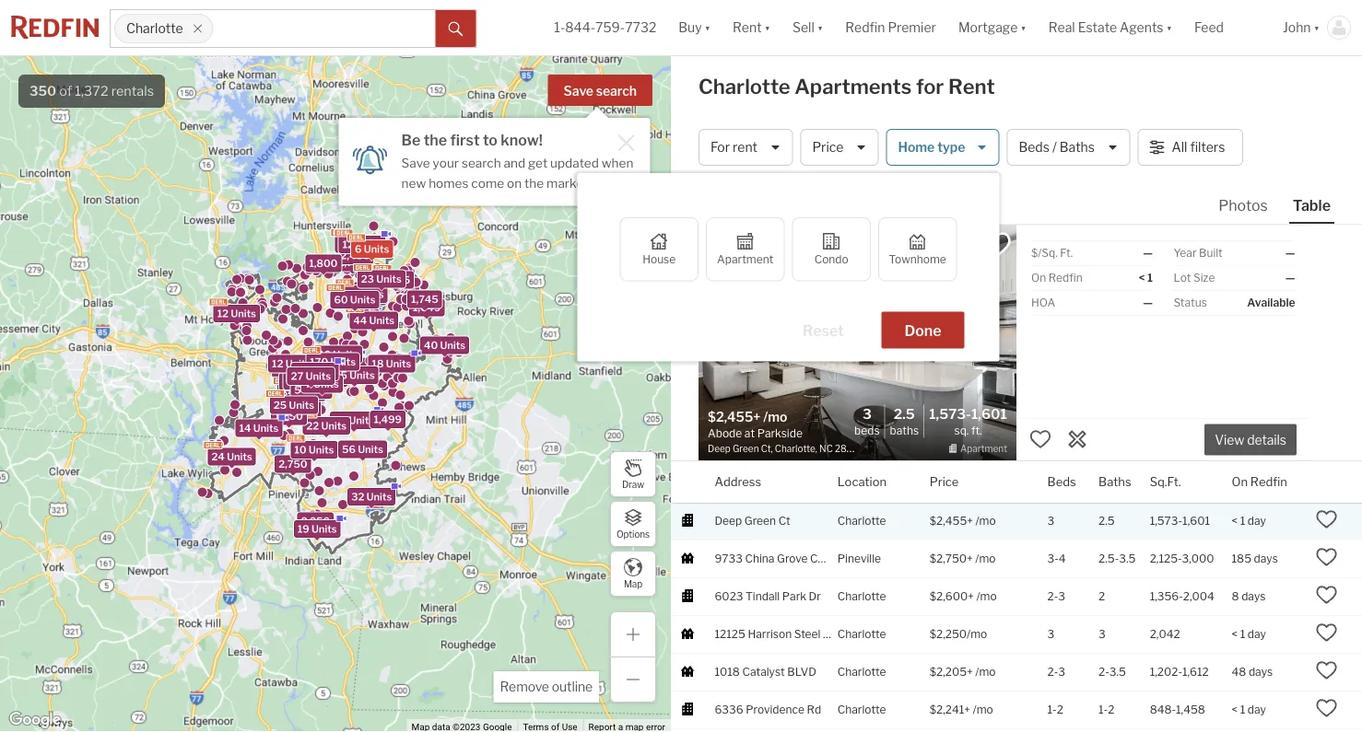 Task type: describe. For each thing, give the bounding box(es) containing it.
1 horizontal spatial price
[[930, 475, 959, 489]]

1,573- for 1,573-1,601 sq. ft.
[[929, 406, 971, 422]]

24
[[212, 451, 225, 463]]

ago
[[757, 236, 778, 247]]

sell ▾ button
[[782, 0, 834, 55]]

1,573-1,601 sq. ft.
[[929, 406, 1007, 437]]

beds / baths button
[[1007, 129, 1131, 166]]

0 vertical spatial on
[[1031, 271, 1046, 285]]

dr for steel
[[823, 628, 835, 642]]

day for 1,601
[[1248, 515, 1266, 528]]

map
[[624, 579, 643, 590]]

0 vertical spatial 22
[[295, 366, 308, 378]]

56 units
[[342, 444, 383, 456]]

9733 china grove church rd
[[715, 553, 864, 566]]

deal
[[800, 236, 825, 247]]

know!
[[501, 131, 543, 149]]

days for 185 days
[[1254, 553, 1278, 566]]

for rent
[[711, 140, 758, 155]]

12125
[[715, 628, 746, 642]]

Apartment checkbox
[[706, 218, 785, 282]]

/mo for $2,750+ /mo
[[975, 553, 996, 566]]

48 days
[[1232, 666, 1273, 679]]

2- for 2-3.5
[[1048, 666, 1058, 679]]

10 units
[[294, 444, 334, 456]]

▾ for mortgage ▾
[[1021, 20, 1027, 35]]

1 horizontal spatial 4
[[1059, 553, 1066, 566]]

3-4
[[1048, 553, 1066, 566]]

3 beds
[[855, 406, 880, 437]]

0 horizontal spatial 23
[[339, 238, 352, 250]]

2 horizontal spatial baths
[[1099, 475, 1131, 489]]

0 horizontal spatial the
[[424, 131, 447, 149]]

1 vertical spatial 14 units
[[239, 422, 279, 434]]

62
[[334, 415, 347, 427]]

1 horizontal spatial ft.
[[1060, 247, 1073, 260]]

0 horizontal spatial 1-
[[554, 20, 565, 35]]

1-844-759-7732 link
[[554, 20, 657, 35]]

rent
[[733, 140, 758, 155]]

1 vertical spatial on redfin
[[1232, 475, 1288, 489]]

1,202-
[[1150, 666, 1183, 679]]

on redfin button
[[1232, 462, 1288, 503]]

62 units
[[334, 415, 374, 427]]

charlotte up pineville
[[838, 515, 886, 528]]

options
[[617, 529, 650, 540]]

2- for 2
[[1048, 590, 1058, 604]]

2 < 1 day from the top
[[1232, 628, 1266, 642]]

1,649
[[413, 302, 441, 314]]

34
[[281, 387, 295, 399]]

charlotte left remove charlotte image in the top left of the page
[[126, 21, 183, 36]]

day for 1,458
[[1248, 704, 1266, 717]]

Townhome checkbox
[[878, 218, 957, 282]]

search inside button
[[596, 83, 637, 99]]

0 horizontal spatial price button
[[800, 129, 879, 166]]

1 vertical spatial price button
[[930, 462, 959, 503]]

9733
[[715, 553, 743, 566]]

— for size
[[1286, 271, 1295, 285]]

rent inside dropdown button
[[733, 20, 762, 35]]

mortgage ▾
[[958, 20, 1027, 35]]

— for ft.
[[1143, 247, 1153, 260]]

rent ▾ button
[[722, 0, 782, 55]]

1,601 for 1,573-1,601 sq. ft.
[[971, 406, 1007, 422]]

ct
[[779, 515, 791, 528]]

3-
[[1048, 553, 1059, 566]]

dialog containing reset
[[577, 173, 1000, 362]]

$2,600+ /mo
[[930, 590, 997, 604]]

mortgage
[[958, 20, 1018, 35]]

1 vertical spatial 16 units
[[278, 403, 317, 415]]

170 units
[[310, 356, 356, 368]]

reset button
[[780, 312, 867, 349]]

new
[[401, 175, 426, 191]]

address
[[715, 475, 761, 489]]

350 of 1,372 rentals
[[29, 83, 154, 99]]

2.5-3.5
[[1099, 553, 1136, 566]]

0 horizontal spatial 40
[[303, 372, 317, 384]]

/mo for $2,205+ /mo
[[975, 666, 996, 679]]

18
[[372, 358, 384, 370]]

table
[[1293, 196, 1331, 214]]

< left the lot on the right top of page
[[1139, 271, 1145, 285]]

1 for $2,250 /mo
[[1240, 628, 1245, 642]]

1,573-1,601
[[1150, 515, 1210, 528]]

3 down 3-4
[[1058, 590, 1066, 604]]

status
[[1174, 296, 1207, 310]]

60 units
[[334, 294, 376, 306]]

$2,455+ /mo
[[930, 515, 996, 528]]

favorite this home image for 1,612
[[1316, 660, 1338, 682]]

0 horizontal spatial 16
[[278, 403, 290, 415]]

32
[[351, 491, 364, 503]]

0 vertical spatial on redfin
[[1031, 271, 1083, 285]]

1 for $2,241+ /mo
[[1240, 704, 1245, 717]]

redfin inside button
[[845, 20, 885, 35]]

3 up 3-
[[1048, 515, 1055, 528]]

real
[[1049, 20, 1075, 35]]

19
[[298, 524, 309, 536]]

2,205
[[381, 274, 410, 286]]

reset
[[803, 322, 844, 340]]

to
[[483, 131, 498, 149]]

▾ for sell ▾
[[817, 20, 823, 35]]

2.5-
[[1099, 553, 1119, 566]]

2,042
[[1150, 628, 1180, 642]]

1,601 for 1,573-1,601
[[1183, 515, 1210, 528]]

townhome
[[889, 253, 946, 266]]

0 vertical spatial 14
[[316, 357, 328, 369]]

48
[[1232, 666, 1246, 679]]

$2,241+
[[930, 704, 971, 717]]

remove
[[500, 680, 549, 695]]

beds for beds button
[[1048, 475, 1076, 489]]

charlotte right blvd
[[838, 666, 886, 679]]

3 up 2-3.5
[[1099, 628, 1106, 642]]

/mo for $2,600+ /mo
[[977, 590, 997, 604]]

6023
[[715, 590, 743, 604]]

0 horizontal spatial 14
[[239, 422, 251, 434]]

< 1
[[1139, 271, 1153, 285]]

1 vertical spatial 23 units
[[361, 274, 402, 285]]

2 units
[[301, 369, 335, 381]]

2,580
[[282, 388, 312, 400]]

2,125-3,000
[[1150, 553, 1214, 566]]

1 vertical spatial 22 units
[[306, 420, 347, 432]]

1,745
[[411, 294, 438, 306]]

google image
[[5, 709, 65, 733]]

< 1 day for 1,601
[[1232, 515, 1266, 528]]

/mo for $2,241+ /mo
[[973, 704, 993, 717]]

buy
[[679, 20, 702, 35]]

favorite this home image for 1,458
[[1316, 698, 1338, 720]]

favorite button checkbox
[[981, 230, 1012, 261]]

home type
[[898, 140, 965, 155]]

photo of deep green ct, charlotte, nc 28269 image
[[699, 225, 1017, 461]]

0 vertical spatial 22 units
[[295, 366, 335, 378]]

37
[[343, 289, 356, 301]]

2 day from the top
[[1248, 628, 1266, 642]]

1,458
[[1176, 704, 1205, 717]]

7 units
[[305, 378, 339, 390]]

8 days
[[1232, 590, 1266, 604]]

4 inside map "region"
[[292, 372, 299, 384]]

0 vertical spatial 23 units
[[339, 238, 379, 250]]

1 1-2 from the left
[[1048, 704, 1064, 717]]

2.5 for 2.5 baths
[[894, 406, 915, 422]]

beds button
[[1048, 462, 1076, 503]]

steel
[[794, 628, 821, 642]]

redfin inside button
[[1251, 475, 1288, 489]]

days for 8 days
[[1242, 590, 1266, 604]]

search inside the save your search and get updated when new homes come on the market.
[[462, 155, 501, 171]]

6 units
[[355, 243, 389, 255]]

pineville
[[838, 553, 881, 566]]

days for 48 days
[[1249, 666, 1273, 679]]

— down < 1
[[1143, 296, 1153, 310]]

option group containing house
[[620, 218, 957, 282]]

1,499
[[374, 414, 402, 426]]

beds for beds / baths
[[1019, 140, 1050, 155]]

1 vertical spatial beds
[[855, 424, 880, 437]]

0 horizontal spatial price
[[812, 140, 844, 155]]

1 vertical spatial rd
[[807, 704, 821, 717]]

church
[[810, 553, 847, 566]]

185
[[1232, 553, 1252, 566]]

< for 1,573-1,601
[[1232, 515, 1238, 528]]

1,356-2,004
[[1150, 590, 1215, 604]]

catalyst
[[742, 666, 785, 679]]

charlotte down rent ▾ dropdown button
[[699, 74, 790, 99]]

buy ▾ button
[[679, 0, 711, 55]]

▾ inside dropdown button
[[1166, 20, 1172, 35]]

35
[[334, 369, 347, 381]]

be the first to know!
[[401, 131, 543, 149]]

0 vertical spatial 16 units
[[298, 365, 337, 377]]

first
[[450, 131, 480, 149]]



Task type: locate. For each thing, give the bounding box(es) containing it.
hr
[[742, 236, 755, 247]]

0 horizontal spatial on
[[1031, 271, 1046, 285]]

charlotte right steel
[[838, 628, 886, 642]]

1 ▾ from the left
[[705, 20, 711, 35]]

2 vertical spatial < 1 day
[[1232, 704, 1266, 717]]

▾ right the mortgage
[[1021, 20, 1027, 35]]

24 units
[[212, 451, 252, 463]]

x-out this home image
[[1066, 428, 1089, 451]]

2-3 down 3-4
[[1048, 590, 1066, 604]]

2 2-3 from the top
[[1048, 666, 1066, 679]]

25 units
[[274, 400, 314, 412]]

john ▾
[[1283, 20, 1320, 35]]

dr for park
[[809, 590, 821, 604]]

beds inside button
[[1019, 140, 1050, 155]]

< for 848-1,458
[[1232, 704, 1238, 717]]

0 vertical spatial 23
[[339, 238, 352, 250]]

1 horizontal spatial 40
[[424, 340, 438, 352]]

$2,750+
[[930, 553, 973, 566]]

apartments
[[795, 74, 912, 99]]

ft. right '$/sq.' in the right top of the page
[[1060, 247, 1073, 260]]

1,573-
[[929, 406, 971, 422], [1150, 515, 1183, 528]]

2- left 2-3.5
[[1048, 666, 1058, 679]]

1,573- inside 1,573-1,601 sq. ft.
[[929, 406, 971, 422]]

map region
[[0, 0, 783, 733]]

day up 185 days on the right
[[1248, 515, 1266, 528]]

2- down 3-
[[1048, 590, 1058, 604]]

2 horizontal spatial 1-
[[1099, 704, 1108, 717]]

1 < 1 day from the top
[[1232, 515, 1266, 528]]

redfin left premier
[[845, 20, 885, 35]]

3 left 2-3.5
[[1058, 666, 1066, 679]]

homes
[[429, 175, 469, 191]]

4 ▾ from the left
[[1021, 20, 1027, 35]]

/mo right the $2,600+
[[977, 590, 997, 604]]

2.5
[[894, 406, 915, 422], [1099, 515, 1115, 528]]

lot size
[[1174, 271, 1215, 285]]

/mo right "$2,750+"
[[975, 553, 996, 566]]

1,601 down next button image
[[971, 406, 1007, 422]]

844-
[[565, 20, 595, 35]]

22 units
[[295, 366, 335, 378], [306, 420, 347, 432]]

1- down 2-3.5
[[1099, 704, 1108, 717]]

▾ right sell
[[817, 20, 823, 35]]

redfin down details
[[1251, 475, 1288, 489]]

on redfin
[[1031, 271, 1083, 285], [1232, 475, 1288, 489]]

1 vertical spatial days
[[1242, 590, 1266, 604]]

3.5 left 2,125-
[[1119, 553, 1136, 566]]

sq.ft. button
[[1150, 462, 1181, 503]]

< 1 day for 1,458
[[1232, 704, 1266, 717]]

1 vertical spatial 3.5
[[1110, 666, 1126, 679]]

— for built
[[1286, 247, 1295, 260]]

save inside button
[[564, 83, 594, 99]]

sq.
[[954, 424, 969, 437]]

1 horizontal spatial 16
[[298, 365, 310, 377]]

2.5 right 3 beds
[[894, 406, 915, 422]]

3 left 2.5 baths
[[863, 406, 872, 422]]

days right 185
[[1254, 553, 1278, 566]]

1 horizontal spatial rd
[[850, 553, 864, 566]]

2-3 for 2-3.5
[[1048, 666, 1066, 679]]

rent right for
[[948, 74, 995, 99]]

1 horizontal spatial 23
[[361, 274, 374, 285]]

1 vertical spatial 40 units
[[303, 372, 344, 384]]

/mo right $2,455+
[[976, 515, 996, 528]]

$2,750+ /mo
[[930, 553, 996, 566]]

heading
[[708, 408, 858, 456]]

1 horizontal spatial 2.5
[[1099, 515, 1115, 528]]

1 vertical spatial save
[[401, 155, 430, 171]]

170
[[310, 356, 328, 368]]

view
[[1215, 433, 1245, 448]]

1 horizontal spatial dr
[[823, 628, 835, 642]]

5 ▾ from the left
[[1166, 20, 1172, 35]]

price button
[[800, 129, 879, 166], [930, 462, 959, 503]]

0 vertical spatial 4
[[292, 372, 299, 384]]

search
[[596, 83, 637, 99], [462, 155, 501, 171]]

0 horizontal spatial 1,601
[[971, 406, 1007, 422]]

6023 tindall park dr
[[715, 590, 821, 604]]

0 vertical spatial beds
[[1019, 140, 1050, 155]]

done
[[905, 322, 941, 340]]

0 horizontal spatial dr
[[809, 590, 821, 604]]

6 ▾ from the left
[[1314, 20, 1320, 35]]

$2,455+
[[930, 515, 973, 528]]

1018 catalyst blvd
[[715, 666, 817, 679]]

1 horizontal spatial search
[[596, 83, 637, 99]]

/mo right $2,241+
[[973, 704, 993, 717]]

Condo checkbox
[[792, 218, 871, 282]]

rent ▾
[[733, 20, 771, 35]]

dialog
[[577, 173, 1000, 362]]

days right 48
[[1249, 666, 1273, 679]]

0 horizontal spatial 40 units
[[303, 372, 344, 384]]

remove charlotte image
[[192, 23, 203, 34]]

submit search image
[[448, 22, 463, 37]]

/mo down $2,600+ /mo
[[967, 628, 987, 642]]

baths left sq.ft.
[[1099, 475, 1131, 489]]

0 vertical spatial 2.5
[[894, 406, 915, 422]]

0 horizontal spatial ft.
[[971, 424, 982, 437]]

day up 48 days
[[1248, 628, 1266, 642]]

1-
[[554, 20, 565, 35], [1048, 704, 1057, 717], [1099, 704, 1108, 717]]

848-1,458
[[1150, 704, 1205, 717]]

40 units
[[424, 340, 466, 352], [303, 372, 344, 384]]

5 units
[[294, 384, 329, 396]]

16 units down 2,580
[[278, 403, 317, 415]]

1 horizontal spatial 1,601
[[1183, 515, 1210, 528]]

1 horizontal spatial price button
[[930, 462, 959, 503]]

the right on on the top left of page
[[524, 175, 544, 191]]

3 day from the top
[[1248, 704, 1266, 717]]

1 horizontal spatial 1,573-
[[1150, 515, 1183, 528]]

deep green ct
[[715, 515, 791, 528]]

<
[[1139, 271, 1145, 285], [1232, 515, 1238, 528], [1232, 628, 1238, 642], [1232, 704, 1238, 717]]

0 horizontal spatial 2.5
[[894, 406, 915, 422]]

2 horizontal spatial redfin
[[1251, 475, 1288, 489]]

1 vertical spatial 22
[[306, 420, 319, 432]]

buy ▾ button
[[668, 0, 722, 55]]

day down 48 days
[[1248, 704, 1266, 717]]

come
[[471, 175, 504, 191]]

ft. right sq.
[[971, 424, 982, 437]]

1 vertical spatial rent
[[948, 74, 995, 99]]

view details button
[[1205, 424, 1297, 456]]

favorite this home image for 1,601
[[1316, 509, 1338, 531]]

—
[[1143, 247, 1153, 260], [1286, 247, 1295, 260], [1286, 271, 1295, 285], [1143, 296, 1153, 310]]

mortgage ▾ button
[[947, 0, 1038, 55]]

< down 48
[[1232, 704, 1238, 717]]

green
[[745, 515, 776, 528]]

day
[[1248, 515, 1266, 528], [1248, 628, 1266, 642], [1248, 704, 1266, 717]]

/mo for $2,455+ /mo
[[976, 515, 996, 528]]

2 vertical spatial days
[[1249, 666, 1273, 679]]

1 horizontal spatial 40 units
[[424, 340, 466, 352]]

0 vertical spatial redfin
[[845, 20, 885, 35]]

ft. inside 1,573-1,601 sq. ft.
[[971, 424, 982, 437]]

/mo right $2,205+
[[975, 666, 996, 679]]

house
[[643, 253, 676, 266]]

beds / baths
[[1019, 140, 1095, 155]]

baths right 3 beds
[[890, 424, 919, 437]]

dr right steel
[[823, 628, 835, 642]]

1 vertical spatial day
[[1248, 628, 1266, 642]]

on redfin down details
[[1232, 475, 1288, 489]]

3.5 for 2.5-
[[1119, 553, 1136, 566]]

2.5 for 2.5
[[1099, 515, 1115, 528]]

2-3 left 2-3.5
[[1048, 666, 1066, 679]]

rent ▾ button
[[733, 0, 771, 55]]

redfin down $/sq. ft.
[[1049, 271, 1083, 285]]

$2,241+ /mo
[[930, 704, 993, 717]]

1 horizontal spatial on
[[1232, 475, 1248, 489]]

save down 844-
[[564, 83, 594, 99]]

2- left '1,202-'
[[1099, 666, 1110, 679]]

location
[[838, 475, 887, 489]]

be the first to know! dialog
[[339, 107, 650, 206]]

days right 8
[[1242, 590, 1266, 604]]

save search
[[564, 83, 637, 99]]

1 horizontal spatial 1-
[[1048, 704, 1057, 717]]

— up available
[[1286, 271, 1295, 285]]

1,601 inside 1,573-1,601 sq. ft.
[[971, 406, 1007, 422]]

available
[[1247, 296, 1295, 310]]

1 vertical spatial baths
[[890, 424, 919, 437]]

1 vertical spatial 1,573-
[[1150, 515, 1183, 528]]

the inside the save your search and get updated when new homes come on the market.
[[524, 175, 544, 191]]

baths button
[[1099, 462, 1131, 503]]

0 vertical spatial 14 units
[[316, 357, 356, 369]]

1,573- up 2,125-
[[1150, 515, 1183, 528]]

0 vertical spatial ft.
[[1060, 247, 1073, 260]]

1 horizontal spatial 14 units
[[316, 357, 356, 369]]

3 down 3-
[[1048, 628, 1055, 642]]

harrison
[[748, 628, 792, 642]]

0 vertical spatial rent
[[733, 20, 762, 35]]

— up < 1
[[1143, 247, 1153, 260]]

1 down 48
[[1240, 704, 1245, 717]]

redfin premier button
[[834, 0, 947, 55]]

23 left 6 on the left of page
[[339, 238, 352, 250]]

0 vertical spatial save
[[564, 83, 594, 99]]

3 < 1 day from the top
[[1232, 704, 1266, 717]]

on down view
[[1232, 475, 1248, 489]]

23 up 37 units
[[361, 274, 374, 285]]

favorite this home image for 3,000
[[1316, 546, 1338, 569]]

your
[[433, 155, 459, 171]]

1,573- for 1,573-1,601
[[1150, 515, 1183, 528]]

price button down charlotte apartments for rent
[[800, 129, 879, 166]]

< for 2,042
[[1232, 628, 1238, 642]]

0 horizontal spatial 1,573-
[[929, 406, 971, 422]]

1 horizontal spatial 2,750
[[338, 257, 367, 269]]

1 vertical spatial 14
[[239, 422, 251, 434]]

2 1-2 from the left
[[1099, 704, 1115, 717]]

▾ right 'john'
[[1314, 20, 1320, 35]]

1 vertical spatial < 1 day
[[1232, 628, 1266, 642]]

14 up 24 units
[[239, 422, 251, 434]]

1 vertical spatial on
[[1232, 475, 1248, 489]]

baths right the /
[[1060, 140, 1095, 155]]

44 units
[[353, 315, 395, 327]]

— down table button
[[1286, 247, 1295, 260]]

▾ for john ▾
[[1314, 20, 1320, 35]]

1 up 48
[[1240, 628, 1245, 642]]

save your search and get updated when new homes come on the market.
[[401, 155, 634, 191]]

beds down x-out this home icon
[[1048, 475, 1076, 489]]

all
[[1172, 140, 1188, 155]]

beds left the /
[[1019, 140, 1050, 155]]

1 horizontal spatial rent
[[948, 74, 995, 99]]

baths inside button
[[1060, 140, 1095, 155]]

0 horizontal spatial rd
[[807, 704, 821, 717]]

dr
[[809, 590, 821, 604], [823, 628, 835, 642]]

< 1 day down 8 days
[[1232, 628, 1266, 642]]

1 vertical spatial 23
[[361, 274, 374, 285]]

4 units
[[292, 372, 326, 384]]

on inside button
[[1232, 475, 1248, 489]]

2,750 down 6 on the left of page
[[338, 257, 367, 269]]

price button up $2,455+
[[930, 462, 959, 503]]

next button image
[[981, 329, 999, 347]]

0 vertical spatial day
[[1248, 515, 1266, 528]]

1 horizontal spatial 1-2
[[1099, 704, 1115, 717]]

▾ for buy ▾
[[705, 20, 711, 35]]

be
[[401, 131, 421, 149]]

type
[[938, 140, 965, 155]]

0 vertical spatial 40
[[424, 340, 438, 352]]

None search field
[[213, 10, 435, 47]]

0 horizontal spatial search
[[462, 155, 501, 171]]

2 vertical spatial beds
[[1048, 475, 1076, 489]]

beds left 2.5 baths
[[855, 424, 880, 437]]

273 units
[[283, 376, 330, 388]]

0 vertical spatial days
[[1254, 553, 1278, 566]]

0 vertical spatial 2-3
[[1048, 590, 1066, 604]]

save up new
[[401, 155, 430, 171]]

real estate agents ▾
[[1049, 20, 1172, 35]]

china
[[745, 553, 775, 566]]

for
[[711, 140, 730, 155]]

14 units up 35
[[316, 357, 356, 369]]

▾ for rent ▾
[[765, 20, 771, 35]]

< down 8
[[1232, 628, 1238, 642]]

2 vertical spatial day
[[1248, 704, 1266, 717]]

1 2-3 from the top
[[1048, 590, 1066, 604]]

3 inside 3 beds
[[863, 406, 872, 422]]

2.5 inside 2.5 baths
[[894, 406, 915, 422]]

12125 harrison steel dr charlotte
[[715, 628, 886, 642]]

60
[[334, 294, 348, 306]]

built
[[1199, 247, 1223, 260]]

filters
[[1190, 140, 1225, 155]]

1,800
[[309, 258, 338, 270]]

1 horizontal spatial save
[[564, 83, 594, 99]]

2,750 down 10 at the bottom left of the page
[[279, 459, 307, 471]]

▾ right agents at right
[[1166, 20, 1172, 35]]

favorite this home image for 2,004
[[1316, 584, 1338, 606]]

1 horizontal spatial on redfin
[[1232, 475, 1288, 489]]

save
[[564, 83, 594, 99], [401, 155, 430, 171]]

save search button
[[548, 75, 653, 106]]

0 horizontal spatial on redfin
[[1031, 271, 1083, 285]]

1,356-
[[1150, 590, 1183, 604]]

1 day from the top
[[1248, 515, 1266, 528]]

save for save your search and get updated when new homes come on the market.
[[401, 155, 430, 171]]

rent right buy ▾
[[733, 20, 762, 35]]

▾ right buy
[[705, 20, 711, 35]]

0 horizontal spatial 1-2
[[1048, 704, 1064, 717]]

0 horizontal spatial save
[[401, 155, 430, 171]]

search down 759-
[[596, 83, 637, 99]]

1,573- up sq.
[[929, 406, 971, 422]]

1 for $2,455+ /mo
[[1240, 515, 1245, 528]]

0 vertical spatial rd
[[850, 553, 864, 566]]

0 horizontal spatial rent
[[733, 20, 762, 35]]

1 vertical spatial dr
[[823, 628, 835, 642]]

1 vertical spatial price
[[930, 475, 959, 489]]

< 1 day up 185 days on the right
[[1232, 515, 1266, 528]]

price up $2,455+
[[930, 475, 959, 489]]

price down charlotte apartments for rent
[[812, 140, 844, 155]]

mortgage ▾ button
[[958, 0, 1027, 55]]

< up 185
[[1232, 515, 1238, 528]]

for
[[916, 74, 944, 99]]

16 units up 7 units
[[298, 365, 337, 377]]

$2,205+ /mo
[[930, 666, 996, 679]]

2,125-
[[1150, 553, 1182, 566]]

the right 'be'
[[424, 131, 447, 149]]

0 vertical spatial 2,750
[[338, 257, 367, 269]]

save for save search
[[564, 83, 594, 99]]

table button
[[1289, 195, 1335, 224]]

favorite button image
[[981, 230, 1012, 261]]

0 vertical spatial price
[[812, 140, 844, 155]]

3 ▾ from the left
[[817, 20, 823, 35]]

2.5 up 2.5-
[[1099, 515, 1115, 528]]

favorite this home image
[[1030, 428, 1052, 451], [1316, 509, 1338, 531], [1316, 546, 1338, 569], [1316, 584, 1338, 606], [1316, 622, 1338, 644], [1316, 660, 1338, 682], [1316, 698, 1338, 720]]

1 vertical spatial 2,750
[[279, 459, 307, 471]]

1 vertical spatial 1,601
[[1183, 515, 1210, 528]]

grove
[[777, 553, 808, 566]]

12
[[343, 239, 354, 251], [217, 308, 229, 320], [272, 358, 283, 370], [287, 375, 298, 387]]

2 ▾ from the left
[[765, 20, 771, 35]]

1 horizontal spatial redfin
[[1049, 271, 1083, 285]]

2 inside map "region"
[[301, 369, 308, 381]]

save inside the save your search and get updated when new homes come on the market.
[[401, 155, 430, 171]]

search up come
[[462, 155, 501, 171]]

view details link
[[1205, 422, 1297, 456]]

0 vertical spatial 40 units
[[424, 340, 466, 352]]

2-3 for 2
[[1048, 590, 1066, 604]]

House checkbox
[[620, 218, 699, 282]]

0 horizontal spatial 4
[[292, 372, 299, 384]]

rd right providence
[[807, 704, 821, 717]]

charlotte right providence
[[838, 704, 886, 717]]

charlotte down pineville
[[838, 590, 886, 604]]

23 units
[[339, 238, 379, 250], [361, 274, 402, 285]]

14 units down 25
[[239, 422, 279, 434]]

updated
[[550, 155, 599, 171]]

1,601 up 3,000
[[1183, 515, 1210, 528]]

rd right church
[[850, 553, 864, 566]]

1 horizontal spatial the
[[524, 175, 544, 191]]

feed
[[1195, 20, 1224, 35]]

1- left 759-
[[554, 20, 565, 35]]

2.5 baths
[[890, 406, 919, 437]]

on up hoa
[[1031, 271, 1046, 285]]

3.5 for 2-
[[1110, 666, 1126, 679]]

sell ▾
[[793, 20, 823, 35]]

0 vertical spatial price button
[[800, 129, 879, 166]]

$2,205+
[[930, 666, 973, 679]]

1- right the $2,241+ /mo in the bottom right of the page
[[1048, 704, 1057, 717]]

0 vertical spatial 1,573-
[[929, 406, 971, 422]]

0 vertical spatial 1,601
[[971, 406, 1007, 422]]

and
[[504, 155, 525, 171]]

feed button
[[1183, 0, 1272, 55]]

0 horizontal spatial 2,750
[[279, 459, 307, 471]]

1 vertical spatial the
[[524, 175, 544, 191]]

option group
[[620, 218, 957, 282]]

1 left hr
[[735, 236, 740, 247]]

1 left the lot on the right top of page
[[1148, 271, 1153, 285]]

1 vertical spatial ft.
[[971, 424, 982, 437]]

draw
[[622, 480, 644, 491]]

0 vertical spatial search
[[596, 83, 637, 99]]

3.5 left '1,202-'
[[1110, 666, 1126, 679]]

0 horizontal spatial baths
[[890, 424, 919, 437]]

dr right park at the bottom of page
[[809, 590, 821, 604]]

14 up "27 units"
[[316, 357, 328, 369]]

/mo for $2,250 /mo
[[967, 628, 987, 642]]



Task type: vqa. For each thing, say whether or not it's contained in the screenshot.
the we've
no



